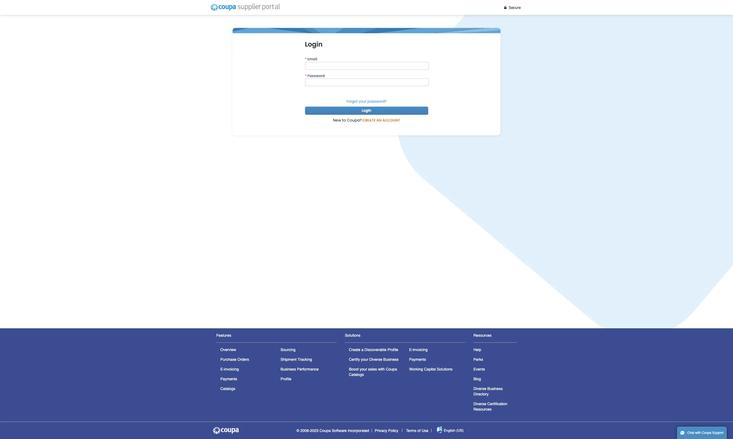 Task type: locate. For each thing, give the bounding box(es) containing it.
diverse for diverse business directory
[[473, 387, 486, 391]]

resources down directory
[[473, 407, 492, 411]]

coupa left support
[[702, 431, 711, 435]]

diverse
[[369, 357, 382, 362], [473, 387, 486, 391], [473, 402, 486, 406]]

your left sales
[[360, 367, 367, 371]]

e- down purchase
[[220, 367, 224, 371]]

0 vertical spatial e-
[[409, 348, 413, 352]]

forgot your password?
[[347, 99, 387, 104]]

certify
[[349, 357, 360, 362]]

solutions right capital
[[437, 367, 453, 371]]

catalogs
[[349, 372, 364, 377], [220, 387, 235, 391]]

e- for leftmost e-invoicing link
[[220, 367, 224, 371]]

software
[[332, 428, 347, 433]]

1 horizontal spatial profile
[[387, 348, 398, 352]]

0 horizontal spatial coupa
[[320, 428, 331, 433]]

1 vertical spatial with
[[695, 431, 701, 435]]

e-invoicing down purchase
[[220, 367, 239, 371]]

purchase
[[220, 357, 236, 362]]

0 vertical spatial coupa supplier portal image
[[208, 1, 282, 13]]

invoicing down purchase
[[224, 367, 239, 371]]

login down forgot your password? 'link'
[[362, 108, 371, 113]]

certification
[[487, 402, 507, 406]]

privacy policy
[[375, 428, 398, 433]]

1 horizontal spatial login
[[362, 108, 371, 113]]

0 vertical spatial solutions
[[345, 333, 360, 338]]

1 vertical spatial e-
[[220, 367, 224, 371]]

coupa inside boost your sales with coupa catalogs
[[386, 367, 397, 371]]

business performance
[[281, 367, 319, 371]]

perks
[[473, 357, 483, 362]]

0 horizontal spatial catalogs
[[220, 387, 235, 391]]

0 vertical spatial *
[[305, 57, 307, 62]]

0 horizontal spatial with
[[378, 367, 385, 371]]

coupa?
[[347, 118, 362, 123]]

1 vertical spatial payments link
[[220, 377, 237, 381]]

your inside boost your sales with coupa catalogs
[[360, 367, 367, 371]]

password
[[307, 73, 325, 78]]

e-invoicing
[[409, 348, 428, 352], [220, 367, 239, 371]]

profile right "discoverable"
[[387, 348, 398, 352]]

resources
[[473, 333, 492, 338], [473, 407, 492, 411]]

invoicing up working
[[413, 348, 428, 352]]

shipment
[[281, 357, 297, 362]]

sourcing link
[[281, 348, 296, 352]]

0 horizontal spatial e-
[[220, 367, 224, 371]]

2 resources from the top
[[473, 407, 492, 411]]

1 vertical spatial e-invoicing
[[220, 367, 239, 371]]

diverse down directory
[[473, 402, 486, 406]]

0 horizontal spatial payments
[[220, 377, 237, 381]]

login up email
[[305, 40, 323, 49]]

help link
[[473, 348, 481, 352]]

0 vertical spatial payments
[[409, 357, 426, 362]]

catalogs inside boost your sales with coupa catalogs
[[349, 372, 364, 377]]

0 vertical spatial with
[[378, 367, 385, 371]]

2006-
[[300, 428, 310, 433]]

1 horizontal spatial invoicing
[[413, 348, 428, 352]]

payments up working
[[409, 357, 426, 362]]

payments link up "catalogs" link on the left
[[220, 377, 237, 381]]

your
[[359, 99, 367, 104], [361, 357, 368, 362], [360, 367, 367, 371]]

new
[[333, 118, 341, 123]]

1 vertical spatial e-invoicing link
[[220, 367, 239, 371]]

2 * from the top
[[305, 73, 307, 78]]

resources up "help" link
[[473, 333, 492, 338]]

incorporated
[[348, 428, 369, 433]]

payments
[[409, 357, 426, 362], [220, 377, 237, 381]]

your down a
[[361, 357, 368, 362]]

1 vertical spatial your
[[361, 357, 368, 362]]

1 horizontal spatial business
[[383, 357, 399, 362]]

e-invoicing up working
[[409, 348, 428, 352]]

forgot
[[347, 99, 358, 104]]

secure
[[509, 5, 521, 10]]

0 vertical spatial payments link
[[409, 357, 426, 362]]

* email
[[305, 57, 317, 62]]

coupa supplier portal image
[[208, 1, 282, 13], [212, 427, 239, 435]]

0 vertical spatial resources
[[473, 333, 492, 338]]

business up directory
[[487, 387, 503, 391]]

0 vertical spatial e-invoicing
[[409, 348, 428, 352]]

business
[[383, 357, 399, 362], [281, 367, 296, 371], [487, 387, 503, 391]]

solutions up the create
[[345, 333, 360, 338]]

diverse down "discoverable"
[[369, 357, 382, 362]]

business down "shipment"
[[281, 367, 296, 371]]

1 vertical spatial invoicing
[[224, 367, 239, 371]]

1 vertical spatial diverse
[[473, 387, 486, 391]]

diverse inside diverse business directory
[[473, 387, 486, 391]]

1 horizontal spatial e-invoicing link
[[409, 348, 428, 352]]

coupa right the 2023
[[320, 428, 331, 433]]

0 horizontal spatial payments link
[[220, 377, 237, 381]]

fw image
[[503, 6, 508, 9]]

password?
[[367, 99, 387, 104]]

e-invoicing for the topmost e-invoicing link
[[409, 348, 428, 352]]

2 vertical spatial business
[[487, 387, 503, 391]]

1 vertical spatial coupa supplier portal image
[[212, 427, 239, 435]]

0 vertical spatial your
[[359, 99, 367, 104]]

your up login button
[[359, 99, 367, 104]]

terms of use link
[[406, 428, 428, 433]]

performance
[[297, 367, 319, 371]]

1 resources from the top
[[473, 333, 492, 338]]

business down "discoverable"
[[383, 357, 399, 362]]

e-invoicing link
[[409, 348, 428, 352], [220, 367, 239, 371]]

payments up "catalogs" link on the left
[[220, 377, 237, 381]]

coupa inside 'button'
[[702, 431, 711, 435]]

your for diverse
[[361, 357, 368, 362]]

discoverable
[[365, 348, 386, 352]]

1 horizontal spatial e-
[[409, 348, 413, 352]]

an
[[376, 118, 382, 123]]

e- up working
[[409, 348, 413, 352]]

business inside diverse business directory
[[487, 387, 503, 391]]

terms
[[406, 428, 416, 433]]

payments link
[[409, 357, 426, 362], [220, 377, 237, 381]]

2 horizontal spatial coupa
[[702, 431, 711, 435]]

invoicing for the topmost e-invoicing link
[[413, 348, 428, 352]]

2 vertical spatial your
[[360, 367, 367, 371]]

support
[[712, 431, 724, 435]]

create a discoverable profile link
[[349, 348, 398, 352]]

account
[[382, 118, 400, 123]]

use
[[422, 428, 428, 433]]

1 horizontal spatial coupa
[[386, 367, 397, 371]]

blog link
[[473, 377, 481, 381]]

with
[[378, 367, 385, 371], [695, 431, 701, 435]]

blog
[[473, 377, 481, 381]]

tracking
[[298, 357, 312, 362]]

(us)
[[456, 429, 464, 433]]

forgot your password? link
[[347, 99, 387, 104]]

diverse inside diverse certification resources
[[473, 402, 486, 406]]

1 vertical spatial login
[[362, 108, 371, 113]]

help
[[473, 348, 481, 352]]

0 horizontal spatial invoicing
[[224, 367, 239, 371]]

e-invoicing link down purchase
[[220, 367, 239, 371]]

2 vertical spatial diverse
[[473, 402, 486, 406]]

1 horizontal spatial solutions
[[437, 367, 453, 371]]

1 horizontal spatial catalogs
[[349, 372, 364, 377]]

features
[[216, 333, 231, 338]]

0 horizontal spatial profile
[[281, 377, 291, 381]]

*
[[305, 57, 307, 62], [305, 73, 307, 78]]

0 horizontal spatial e-invoicing
[[220, 367, 239, 371]]

create
[[362, 118, 376, 123]]

events
[[473, 367, 485, 371]]

working
[[409, 367, 423, 371]]

* password
[[305, 73, 325, 78]]

0 vertical spatial catalogs
[[349, 372, 364, 377]]

english (us)
[[444, 429, 464, 433]]

english
[[444, 429, 455, 433]]

login
[[305, 40, 323, 49], [362, 108, 371, 113]]

1 vertical spatial solutions
[[437, 367, 453, 371]]

1 * from the top
[[305, 57, 307, 62]]

None text field
[[305, 62, 429, 69]]

e-invoicing link up working
[[409, 348, 428, 352]]

e- for the topmost e-invoicing link
[[409, 348, 413, 352]]

* left 'password'
[[305, 73, 307, 78]]

with right chat
[[695, 431, 701, 435]]

with right sales
[[378, 367, 385, 371]]

solutions
[[345, 333, 360, 338], [437, 367, 453, 371]]

2 horizontal spatial business
[[487, 387, 503, 391]]

* left email
[[305, 57, 307, 62]]

0 horizontal spatial e-invoicing link
[[220, 367, 239, 371]]

None password field
[[305, 79, 429, 86]]

1 vertical spatial catalogs
[[220, 387, 235, 391]]

1 horizontal spatial payments link
[[409, 357, 426, 362]]

1 horizontal spatial with
[[695, 431, 701, 435]]

profile down business performance
[[281, 377, 291, 381]]

0 vertical spatial profile
[[387, 348, 398, 352]]

0 horizontal spatial business
[[281, 367, 296, 371]]

coupa
[[386, 367, 397, 371], [320, 428, 331, 433], [702, 431, 711, 435]]

1 horizontal spatial e-invoicing
[[409, 348, 428, 352]]

with inside 'button'
[[695, 431, 701, 435]]

diverse up directory
[[473, 387, 486, 391]]

0 horizontal spatial login
[[305, 40, 323, 49]]

events link
[[473, 367, 485, 371]]

boost your sales with coupa catalogs
[[349, 367, 397, 377]]

payments link up working
[[409, 357, 426, 362]]

e-
[[409, 348, 413, 352], [220, 367, 224, 371]]

0 vertical spatial invoicing
[[413, 348, 428, 352]]

1 vertical spatial resources
[[473, 407, 492, 411]]

overview link
[[220, 348, 236, 352]]

0 horizontal spatial solutions
[[345, 333, 360, 338]]

coupa right sales
[[386, 367, 397, 371]]

1 vertical spatial *
[[305, 73, 307, 78]]

1 vertical spatial business
[[281, 367, 296, 371]]

* for * email
[[305, 57, 307, 62]]



Task type: describe. For each thing, give the bounding box(es) containing it.
working capital solutions link
[[409, 367, 453, 371]]

terms of use
[[406, 428, 428, 433]]

chat with coupa support
[[687, 431, 724, 435]]

perks link
[[473, 357, 483, 362]]

1 vertical spatial profile
[[281, 377, 291, 381]]

chat
[[687, 431, 694, 435]]

purchase orders link
[[220, 357, 249, 362]]

privacy policy link
[[375, 428, 398, 433]]

boost your sales with coupa catalogs link
[[349, 367, 397, 377]]

shipment tracking link
[[281, 357, 312, 362]]

with inside boost your sales with coupa catalogs
[[378, 367, 385, 371]]

resources inside diverse certification resources
[[473, 407, 492, 411]]

0 vertical spatial diverse
[[369, 357, 382, 362]]

1 vertical spatial payments
[[220, 377, 237, 381]]

email
[[307, 57, 317, 62]]

directory
[[473, 392, 489, 396]]

0 vertical spatial e-invoicing link
[[409, 348, 428, 352]]

working capital solutions
[[409, 367, 453, 371]]

diverse certification resources link
[[473, 402, 507, 411]]

profile link
[[281, 377, 291, 381]]

0 vertical spatial login
[[305, 40, 323, 49]]

2023
[[310, 428, 319, 433]]

policy
[[388, 428, 398, 433]]

login inside button
[[362, 108, 371, 113]]

invoicing for leftmost e-invoicing link
[[224, 367, 239, 371]]

your for sales
[[360, 367, 367, 371]]

e-invoicing for leftmost e-invoicing link
[[220, 367, 239, 371]]

1 horizontal spatial payments
[[409, 357, 426, 362]]

capital
[[424, 367, 436, 371]]

certify your diverse business link
[[349, 357, 399, 362]]

purchase orders
[[220, 357, 249, 362]]

create an account link
[[362, 118, 400, 125]]

© 2006-2023 coupa software incorporated
[[297, 428, 369, 433]]

catalogs link
[[220, 387, 235, 391]]

shipment tracking
[[281, 357, 312, 362]]

your for password?
[[359, 99, 367, 104]]

to
[[342, 118, 346, 123]]

of
[[417, 428, 421, 433]]

sourcing
[[281, 348, 296, 352]]

overview
[[220, 348, 236, 352]]

new to coupa? create an account
[[333, 118, 400, 123]]

diverse for diverse certification resources
[[473, 402, 486, 406]]

orders
[[237, 357, 249, 362]]

privacy
[[375, 428, 387, 433]]

a
[[361, 348, 363, 352]]

create an account button
[[362, 118, 400, 123]]

©
[[297, 428, 299, 433]]

* for * password
[[305, 73, 307, 78]]

diverse certification resources
[[473, 402, 507, 411]]

business performance link
[[281, 367, 319, 371]]

0 vertical spatial business
[[383, 357, 399, 362]]

certify your diverse business
[[349, 357, 399, 362]]

diverse business directory link
[[473, 387, 503, 396]]

diverse business directory
[[473, 387, 503, 396]]

create a discoverable profile
[[349, 348, 398, 352]]

create
[[349, 348, 360, 352]]

login button
[[305, 107, 428, 115]]

boost
[[349, 367, 359, 371]]

resources link
[[473, 333, 492, 338]]

chat with coupa support button
[[677, 427, 727, 439]]

sales
[[368, 367, 377, 371]]



Task type: vqa. For each thing, say whether or not it's contained in the screenshot.
the Company in the Customize Your Profile dialog
no



